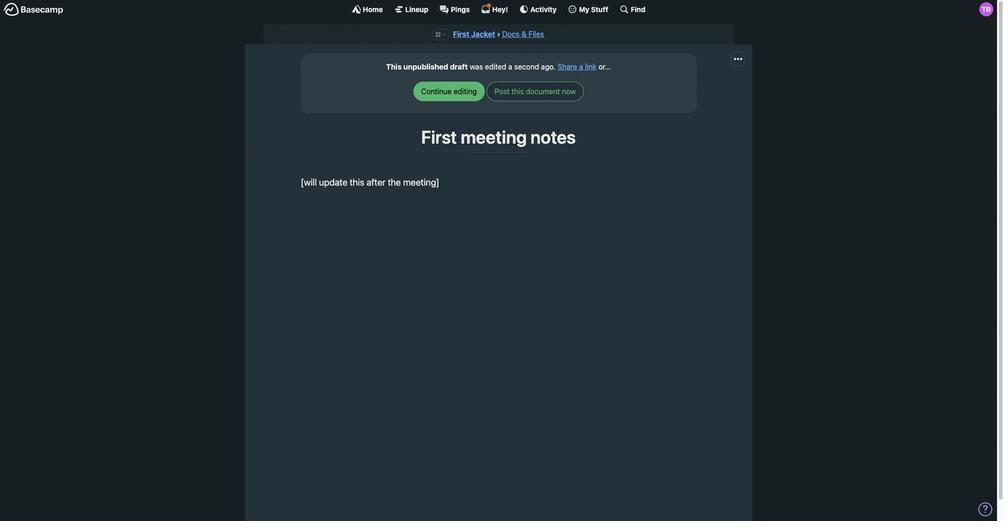 Task type: locate. For each thing, give the bounding box(es) containing it.
None submit
[[487, 82, 584, 101]]

first jacket link
[[453, 30, 495, 38]]

0 vertical spatial first
[[453, 30, 469, 38]]

a right edited
[[508, 63, 512, 71]]

link
[[585, 63, 597, 71]]

or…
[[599, 63, 611, 71]]

docs
[[502, 30, 520, 38]]

share a link link
[[558, 63, 597, 71]]

first for first meeting notes
[[421, 127, 457, 148]]

my
[[579, 5, 590, 13]]

find
[[631, 5, 646, 13]]

activity
[[531, 5, 557, 13]]

first down continue
[[421, 127, 457, 148]]

this unpublished draft was edited a second ago . share a link or…
[[386, 63, 611, 71]]

notes
[[531, 127, 576, 148]]

jacket
[[471, 30, 495, 38]]

a left link
[[579, 63, 583, 71]]

0 horizontal spatial a
[[508, 63, 512, 71]]

a
[[508, 63, 512, 71], [579, 63, 583, 71]]

lineup
[[405, 5, 428, 13]]

my stuff
[[579, 5, 609, 13]]

1 horizontal spatial a
[[579, 63, 583, 71]]

activity link
[[519, 5, 557, 14]]

[will update this after the meeting]
[[301, 177, 439, 187]]

first left jacket
[[453, 30, 469, 38]]

was
[[470, 63, 483, 71]]

switch accounts image
[[4, 2, 63, 17]]

update
[[319, 177, 348, 187]]

this
[[350, 177, 365, 187]]

second
[[514, 63, 539, 71]]

editing
[[454, 87, 477, 96]]

edited
[[485, 63, 506, 71]]

.
[[554, 63, 556, 71]]

1 vertical spatial first
[[421, 127, 457, 148]]

[will
[[301, 177, 317, 187]]

1 a from the left
[[508, 63, 512, 71]]

ago
[[541, 63, 554, 71]]

lineup link
[[394, 5, 428, 14]]

docs & files link
[[502, 30, 544, 38]]

stuff
[[591, 5, 609, 13]]

main element
[[0, 0, 997, 18]]

pings button
[[440, 5, 470, 14]]

first
[[453, 30, 469, 38], [421, 127, 457, 148]]



Task type: vqa. For each thing, say whether or not it's contained in the screenshot.
Switch accounts image
yes



Task type: describe. For each thing, give the bounding box(es) containing it.
the
[[388, 177, 401, 187]]

continue editing link
[[413, 82, 485, 101]]

find button
[[620, 5, 646, 14]]

first for first jacket
[[453, 30, 469, 38]]

home link
[[352, 5, 383, 14]]

after
[[367, 177, 386, 187]]

a second ago element
[[508, 63, 554, 71]]

first meeting notes
[[421, 127, 576, 148]]

meeting]
[[403, 177, 439, 187]]

my stuff button
[[568, 5, 609, 14]]

hey!
[[492, 5, 508, 13]]

continue
[[421, 87, 452, 96]]

hey! button
[[481, 3, 508, 14]]

› docs & files
[[497, 30, 544, 38]]

draft
[[450, 63, 468, 71]]

continue editing
[[421, 87, 477, 96]]

›
[[497, 30, 500, 38]]

first jacket
[[453, 30, 495, 38]]

&
[[522, 30, 527, 38]]

unpublished
[[404, 63, 448, 71]]

files
[[529, 30, 544, 38]]

tyler black image
[[980, 2, 994, 16]]

home
[[363, 5, 383, 13]]

meeting
[[461, 127, 527, 148]]

share
[[558, 63, 577, 71]]

2 a from the left
[[579, 63, 583, 71]]

this
[[386, 63, 402, 71]]

pings
[[451, 5, 470, 13]]



